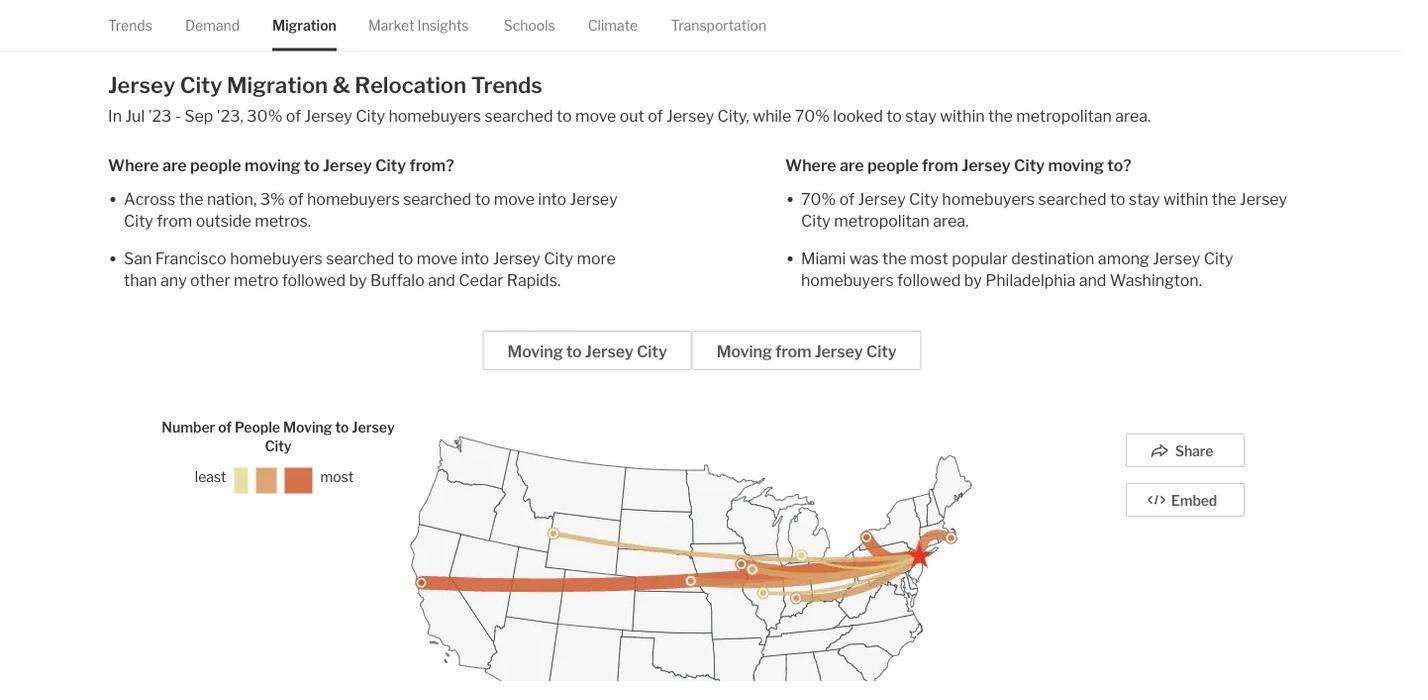 Task type: locate. For each thing, give the bounding box(es) containing it.
trends left demand
[[108, 17, 152, 34]]

stay up where are people from jersey city moving to?
[[906, 106, 937, 125]]

2 followed from the left
[[898, 270, 961, 289]]

followed inside the miami was the most popular destination among jersey city homebuyers followed by philadelphia and washington .
[[898, 270, 961, 289]]

trends down schools link
[[471, 72, 543, 98]]

trends link
[[108, 0, 152, 51]]

outside
[[196, 211, 251, 230]]

stay
[[906, 106, 937, 125], [1129, 189, 1161, 208]]

0 horizontal spatial moving
[[283, 419, 332, 436]]

0 horizontal spatial stay
[[906, 106, 937, 125]]

most down metropolitan area.
[[911, 248, 949, 268]]

the inside jersey city migration & relocation trends in jul '23 - sep '23 , 30 % of jersey city homebuyers searched to move out of jersey city , while 70 % looked to stay within the metropolitan area.
[[989, 106, 1013, 125]]

jersey city
[[124, 189, 618, 230], [801, 189, 1288, 230]]

2 where from the left
[[786, 155, 837, 175]]

0 vertical spatial metropolitan
[[1017, 106, 1112, 125]]

70 right while
[[795, 106, 816, 125]]

1 by from the left
[[349, 270, 367, 289]]

where up across
[[108, 155, 159, 175]]

by
[[349, 270, 367, 289], [965, 270, 982, 289]]

the
[[989, 106, 1013, 125], [179, 189, 204, 208], [1212, 189, 1237, 208], [883, 248, 907, 268]]

trends
[[108, 17, 152, 34], [471, 72, 543, 98]]

2 and from the left
[[1079, 270, 1107, 289]]

miami
[[801, 248, 846, 268]]

within
[[940, 106, 985, 125], [1164, 189, 1209, 208]]

70 up miami at the right top of page
[[801, 189, 822, 208]]

of left people
[[218, 419, 232, 436]]

1 horizontal spatial stay
[[1129, 189, 1161, 208]]

migration
[[272, 17, 337, 34], [227, 72, 328, 98]]

0 horizontal spatial within
[[940, 106, 985, 125]]

2 horizontal spatial from
[[922, 155, 959, 175]]

cedar
[[459, 270, 504, 289]]

where for across the nation,
[[108, 155, 159, 175]]

most
[[911, 248, 949, 268], [320, 469, 354, 486]]

'23 left "-"
[[148, 106, 172, 125]]

1 horizontal spatial most
[[911, 248, 949, 268]]

within up where are people from jersey city moving to?
[[940, 106, 985, 125]]

0 horizontal spatial trends
[[108, 17, 152, 34]]

to?
[[1108, 155, 1132, 175]]

area. up popular
[[933, 211, 969, 230]]

demand
[[185, 17, 240, 34]]

0 vertical spatial from
[[922, 155, 959, 175]]

are for metropolitan area.
[[840, 155, 864, 175]]

0 horizontal spatial where
[[108, 155, 159, 175]]

1 horizontal spatial followed
[[898, 270, 961, 289]]

2 horizontal spatial move
[[576, 106, 616, 125]]

1 vertical spatial within
[[1164, 189, 1209, 208]]

moving to jersey city
[[508, 342, 667, 361]]

more than any other metro followed by
[[124, 248, 616, 289]]

0 horizontal spatial ,
[[240, 106, 244, 125]]

move left out
[[576, 106, 616, 125]]

% left looked on the top
[[816, 106, 830, 125]]

0 vertical spatial move
[[576, 106, 616, 125]]

any
[[161, 270, 187, 289]]

moving up 3
[[245, 155, 301, 175]]

philadelphia
[[986, 270, 1076, 289]]

climate
[[588, 17, 638, 34]]

migration up '30'
[[227, 72, 328, 98]]

metropolitan
[[1017, 106, 1112, 125], [834, 211, 930, 230]]

&
[[333, 72, 350, 98]]

30
[[247, 106, 268, 125]]

to up the cedar at the left top
[[475, 189, 491, 208]]

, left '30'
[[240, 106, 244, 125]]

2 . from the left
[[1199, 270, 1203, 289]]

city
[[180, 72, 222, 98], [356, 106, 385, 125], [718, 106, 746, 125], [375, 155, 406, 175], [1014, 155, 1045, 175], [909, 189, 939, 208], [124, 211, 153, 230], [801, 211, 831, 230], [544, 248, 574, 268], [1204, 248, 1234, 268], [637, 342, 667, 361], [867, 342, 897, 361], [265, 438, 292, 455]]

was
[[850, 248, 879, 268]]

of up metros.
[[288, 189, 304, 208]]

from
[[922, 155, 959, 175], [157, 211, 192, 230], [776, 342, 812, 361]]

where for 70
[[786, 155, 837, 175]]

are for across
[[162, 155, 187, 175]]

1 horizontal spatial move
[[494, 189, 535, 208]]

people
[[190, 155, 241, 175], [868, 155, 919, 175]]

from up metropolitan area.
[[922, 155, 959, 175]]

1 horizontal spatial by
[[965, 270, 982, 289]]

share
[[1176, 443, 1214, 460]]

followed down san francisco homebuyers searched to move into jersey city
[[282, 270, 346, 289]]

area.
[[1116, 106, 1151, 125], [933, 211, 969, 230]]

by down popular
[[965, 270, 982, 289]]

to right people
[[335, 419, 349, 436]]

searched
[[485, 106, 553, 125], [403, 189, 472, 208], [1039, 189, 1107, 208], [326, 248, 395, 268]]

market
[[368, 17, 415, 34]]

2 by from the left
[[965, 270, 982, 289]]

metropolitan up to?
[[1017, 106, 1112, 125]]

stay down to?
[[1129, 189, 1161, 208]]

are up across
[[162, 155, 187, 175]]

0 vertical spatial migration
[[272, 17, 337, 34]]

followed
[[282, 270, 346, 289], [898, 270, 961, 289]]

2 '23 from the left
[[217, 106, 240, 125]]

1 . from the left
[[558, 270, 561, 289]]

1 horizontal spatial ,
[[746, 106, 750, 125]]

1 vertical spatial stay
[[1129, 189, 1161, 208]]

metropolitan up was
[[834, 211, 930, 230]]

followed down popular
[[898, 270, 961, 289]]

of right out
[[648, 106, 663, 125]]

move inside jersey city migration & relocation trends in jul '23 - sep '23 , 30 % of jersey city homebuyers searched to move out of jersey city , while 70 % looked to stay within the metropolitan area.
[[576, 106, 616, 125]]

from down across
[[157, 211, 192, 230]]

1 vertical spatial into
[[461, 248, 490, 268]]

70
[[795, 106, 816, 125], [801, 189, 822, 208]]

jersey
[[108, 72, 175, 98], [305, 106, 352, 125], [667, 106, 714, 125], [323, 155, 372, 175], [962, 155, 1011, 175], [570, 189, 618, 208], [858, 189, 906, 208], [1240, 189, 1288, 208], [493, 248, 541, 268], [1153, 248, 1201, 268], [585, 342, 634, 361], [815, 342, 863, 361], [352, 419, 395, 436]]

moving
[[508, 342, 563, 361], [717, 342, 772, 361], [283, 419, 332, 436]]

1 horizontal spatial moving
[[508, 342, 563, 361]]

-
[[175, 106, 181, 125]]

1 vertical spatial trends
[[471, 72, 543, 98]]

1 horizontal spatial and
[[1079, 270, 1107, 289]]

1 horizontal spatial moving
[[1049, 155, 1104, 175]]

schools link
[[504, 0, 556, 51]]

most down number of people moving to jersey city
[[320, 469, 354, 486]]

are down looked on the top
[[840, 155, 864, 175]]

0 horizontal spatial jersey city
[[124, 189, 618, 230]]

0 horizontal spatial are
[[162, 155, 187, 175]]

people up metropolitan area.
[[868, 155, 919, 175]]

within up washington
[[1164, 189, 1209, 208]]

1 horizontal spatial .
[[1199, 270, 1203, 289]]

while
[[753, 106, 792, 125]]

by inside the miami was the most popular destination among jersey city homebuyers followed by philadelphia and washington .
[[965, 270, 982, 289]]

most inside the miami was the most popular destination among jersey city homebuyers followed by philadelphia and washington .
[[911, 248, 949, 268]]

1 horizontal spatial people
[[868, 155, 919, 175]]

people up nation,
[[190, 155, 241, 175]]

0 vertical spatial most
[[911, 248, 949, 268]]

moving
[[245, 155, 301, 175], [1049, 155, 1104, 175]]

and down among
[[1079, 270, 1107, 289]]

moving left to?
[[1049, 155, 1104, 175]]

0 horizontal spatial into
[[461, 248, 490, 268]]

1 horizontal spatial area.
[[1116, 106, 1151, 125]]

from outside metros.
[[153, 211, 311, 230]]

and left the cedar at the left top
[[428, 270, 456, 289]]

70 % of jersey city homebuyers searched to stay within the
[[801, 189, 1240, 208]]

1 vertical spatial most
[[320, 469, 354, 486]]

from down miami at the right top of page
[[776, 342, 812, 361]]

0 horizontal spatial people
[[190, 155, 241, 175]]

into
[[538, 189, 567, 208], [461, 248, 490, 268]]

into up the cedar at the left top
[[461, 248, 490, 268]]

number of people moving to jersey city
[[162, 419, 395, 455]]

buffalo and cedar rapids .
[[370, 270, 561, 289]]

among
[[1098, 248, 1150, 268]]

0 vertical spatial within
[[940, 106, 985, 125]]

in
[[108, 106, 122, 125]]

1 moving from the left
[[245, 155, 301, 175]]

'23
[[148, 106, 172, 125], [217, 106, 240, 125]]

0 vertical spatial stay
[[906, 106, 937, 125]]

1 where from the left
[[108, 155, 159, 175]]

by down san francisco homebuyers searched to move into jersey city
[[349, 270, 367, 289]]

0 horizontal spatial move
[[417, 248, 458, 268]]

rapids
[[507, 270, 558, 289]]

0 horizontal spatial area.
[[933, 211, 969, 230]]

1 horizontal spatial are
[[840, 155, 864, 175]]

,
[[240, 106, 244, 125], [746, 106, 750, 125]]

searched down from?
[[403, 189, 472, 208]]

migration up the &
[[272, 17, 337, 34]]

to up buffalo in the top of the page
[[398, 248, 413, 268]]

metros.
[[255, 211, 311, 230]]

francisco
[[155, 248, 227, 268]]

transportation link
[[671, 0, 767, 51]]

1 horizontal spatial jersey city
[[801, 189, 1288, 230]]

0 horizontal spatial and
[[428, 270, 456, 289]]

0 vertical spatial trends
[[108, 17, 152, 34]]

% up miami at the right top of page
[[822, 189, 836, 208]]

1 vertical spatial area.
[[933, 211, 969, 230]]

0 horizontal spatial moving
[[245, 155, 301, 175]]

to
[[557, 106, 572, 125], [887, 106, 902, 125], [304, 155, 320, 175], [475, 189, 491, 208], [1110, 189, 1126, 208], [398, 248, 413, 268], [566, 342, 582, 361], [335, 419, 349, 436]]

0 vertical spatial area.
[[1116, 106, 1151, 125]]

nation,
[[207, 189, 257, 208]]

destination
[[1012, 248, 1095, 268]]

searched up destination
[[1039, 189, 1107, 208]]

2 jersey city from the left
[[801, 189, 1288, 230]]

jersey city up destination
[[801, 189, 1288, 230]]

0 horizontal spatial most
[[320, 469, 354, 486]]

homebuyers down relocation
[[389, 106, 481, 125]]

1 , from the left
[[240, 106, 244, 125]]

0 horizontal spatial .
[[558, 270, 561, 289]]

searched down schools link
[[485, 106, 553, 125]]

city inside the miami was the most popular destination among jersey city homebuyers followed by philadelphia and washington .
[[1204, 248, 1234, 268]]

relocation
[[355, 72, 467, 98]]

1 people from the left
[[190, 155, 241, 175]]

share button
[[1126, 434, 1245, 467]]

by inside more than any other metro followed by
[[349, 270, 367, 289]]

homebuyers inside the miami was the most popular destination among jersey city homebuyers followed by philadelphia and washington .
[[801, 270, 894, 289]]

%
[[268, 106, 283, 125], [816, 106, 830, 125], [270, 189, 285, 208], [822, 189, 836, 208]]

70 inside jersey city migration & relocation trends in jul '23 - sep '23 , 30 % of jersey city homebuyers searched to move out of jersey city , while 70 % looked to stay within the metropolitan area.
[[795, 106, 816, 125]]

0 vertical spatial into
[[538, 189, 567, 208]]

1 '23 from the left
[[148, 106, 172, 125]]

across
[[124, 189, 176, 208]]

1 horizontal spatial '23
[[217, 106, 240, 125]]

2 vertical spatial from
[[776, 342, 812, 361]]

and
[[428, 270, 456, 289], [1079, 270, 1107, 289]]

0 horizontal spatial metropolitan
[[834, 211, 930, 230]]

to down to?
[[1110, 189, 1126, 208]]

where
[[108, 155, 159, 175], [786, 155, 837, 175]]

homebuyers down was
[[801, 270, 894, 289]]

to inside number of people moving to jersey city
[[335, 419, 349, 436]]

miami was the most popular destination among jersey city homebuyers followed by philadelphia and washington .
[[801, 248, 1234, 289]]

people for moving
[[190, 155, 241, 175]]

1 vertical spatial from
[[157, 211, 192, 230]]

to right looked on the top
[[887, 106, 902, 125]]

1 horizontal spatial metropolitan
[[1017, 106, 1112, 125]]

followed inside more than any other metro followed by
[[282, 270, 346, 289]]

where down while
[[786, 155, 837, 175]]

metropolitan inside jersey city migration & relocation trends in jul '23 - sep '23 , 30 % of jersey city homebuyers searched to move out of jersey city , while 70 % looked to stay within the metropolitan area.
[[1017, 106, 1112, 125]]

jersey city up san francisco homebuyers searched to move into jersey city
[[124, 189, 618, 230]]

move
[[576, 106, 616, 125], [494, 189, 535, 208], [417, 248, 458, 268]]

0 horizontal spatial '23
[[148, 106, 172, 125]]

0 horizontal spatial from
[[157, 211, 192, 230]]

moving inside number of people moving to jersey city
[[283, 419, 332, 436]]

area. up to?
[[1116, 106, 1151, 125]]

2 , from the left
[[746, 106, 750, 125]]

stay inside jersey city migration & relocation trends in jul '23 - sep '23 , 30 % of jersey city homebuyers searched to move out of jersey city , while 70 % looked to stay within the metropolitan area.
[[906, 106, 937, 125]]

2 are from the left
[[840, 155, 864, 175]]

1 horizontal spatial where
[[786, 155, 837, 175]]

0 horizontal spatial followed
[[282, 270, 346, 289]]

2 people from the left
[[868, 155, 919, 175]]

of
[[286, 106, 301, 125], [648, 106, 663, 125], [288, 189, 304, 208], [840, 189, 855, 208], [218, 419, 232, 436]]

into up rapids
[[538, 189, 567, 208]]

'23 left '30'
[[217, 106, 240, 125]]

.
[[558, 270, 561, 289], [1199, 270, 1203, 289]]

1 are from the left
[[162, 155, 187, 175]]

move up rapids
[[494, 189, 535, 208]]

of inside number of people moving to jersey city
[[218, 419, 232, 436]]

embed
[[1172, 493, 1218, 509]]

0 horizontal spatial by
[[349, 270, 367, 289]]

1 horizontal spatial trends
[[471, 72, 543, 98]]

are
[[162, 155, 187, 175], [840, 155, 864, 175]]

. inside the miami was the most popular destination among jersey city homebuyers followed by philadelphia and washington .
[[1199, 270, 1203, 289]]

1 vertical spatial migration
[[227, 72, 328, 98]]

0 vertical spatial 70
[[795, 106, 816, 125]]

2 horizontal spatial moving
[[717, 342, 772, 361]]

migration inside jersey city migration & relocation trends in jul '23 - sep '23 , 30 % of jersey city homebuyers searched to move out of jersey city , while 70 % looked to stay within the metropolitan area.
[[227, 72, 328, 98]]

moving for moving from
[[717, 342, 772, 361]]

within inside jersey city migration & relocation trends in jul '23 - sep '23 , 30 % of jersey city homebuyers searched to move out of jersey city , while 70 % looked to stay within the metropolitan area.
[[940, 106, 985, 125]]

, left while
[[746, 106, 750, 125]]

1 followed from the left
[[282, 270, 346, 289]]

% up metros.
[[270, 189, 285, 208]]

move up 'buffalo and cedar rapids .'
[[417, 248, 458, 268]]

homebuyers
[[389, 106, 481, 125], [307, 189, 400, 208], [942, 189, 1035, 208], [230, 248, 323, 268], [801, 270, 894, 289]]



Task type: vqa. For each thing, say whether or not it's contained in the screenshot.
the right followed
yes



Task type: describe. For each thing, give the bounding box(es) containing it.
1 vertical spatial 70
[[801, 189, 822, 208]]

to left out
[[557, 106, 572, 125]]

across the nation, 3 % of homebuyers searched to move into
[[124, 189, 570, 208]]

1 vertical spatial metropolitan
[[834, 211, 930, 230]]

homebuyers down where are people from jersey city moving to?
[[942, 189, 1035, 208]]

insights
[[418, 17, 469, 34]]

sep
[[185, 106, 213, 125]]

jersey inside number of people moving to jersey city
[[352, 419, 395, 436]]

2 moving from the left
[[1049, 155, 1104, 175]]

migration link
[[272, 0, 337, 51]]

more
[[577, 248, 616, 268]]

searched inside jersey city migration & relocation trends in jul '23 - sep '23 , 30 % of jersey city homebuyers searched to move out of jersey city , while 70 % looked to stay within the metropolitan area.
[[485, 106, 553, 125]]

homebuyers inside jersey city migration & relocation trends in jul '23 - sep '23 , 30 % of jersey city homebuyers searched to move out of jersey city , while 70 % looked to stay within the metropolitan area.
[[389, 106, 481, 125]]

3
[[260, 189, 270, 208]]

searched up buffalo in the top of the page
[[326, 248, 395, 268]]

number
[[162, 419, 215, 436]]

moving from jersey city
[[717, 342, 897, 361]]

climate link
[[588, 0, 638, 51]]

where are people moving to jersey city from?
[[108, 155, 454, 175]]

% up where are people moving to jersey city from? in the left of the page
[[268, 106, 283, 125]]

moving for moving to
[[508, 342, 563, 361]]

than
[[124, 270, 157, 289]]

people for from
[[868, 155, 919, 175]]

schools
[[504, 17, 556, 34]]

2 vertical spatial move
[[417, 248, 458, 268]]

looked
[[833, 106, 883, 125]]

and inside the miami was the most popular destination among jersey city homebuyers followed by philadelphia and washington .
[[1079, 270, 1107, 289]]

other
[[190, 270, 230, 289]]

1 jersey city from the left
[[124, 189, 618, 230]]

to up across the nation, 3 % of homebuyers searched to move into
[[304, 155, 320, 175]]

where are people from jersey city moving to?
[[786, 155, 1132, 175]]

of right '30'
[[286, 106, 301, 125]]

jersey city migration & relocation trends in jul '23 - sep '23 , 30 % of jersey city homebuyers searched to move out of jersey city , while 70 % looked to stay within the metropolitan area.
[[108, 72, 1151, 125]]

out
[[620, 106, 645, 125]]

washington
[[1110, 270, 1199, 289]]

metro
[[234, 270, 279, 289]]

least
[[195, 469, 226, 486]]

1 and from the left
[[428, 270, 456, 289]]

buffalo
[[370, 270, 425, 289]]

homebuyers up san francisco homebuyers searched to move into jersey city
[[307, 189, 400, 208]]

market insights link
[[368, 0, 469, 51]]

homebuyers up metro
[[230, 248, 323, 268]]

jul
[[125, 106, 145, 125]]

san francisco homebuyers searched to move into jersey city
[[124, 248, 574, 268]]

jersey inside the miami was the most popular destination among jersey city homebuyers followed by philadelphia and washington .
[[1153, 248, 1201, 268]]

embed button
[[1126, 483, 1245, 517]]

market insights
[[368, 17, 469, 34]]

transportation
[[671, 17, 767, 34]]

metropolitan area.
[[831, 211, 969, 230]]

popular
[[952, 248, 1008, 268]]

from?
[[409, 155, 454, 175]]

trends inside jersey city migration & relocation trends in jul '23 - sep '23 , 30 % of jersey city homebuyers searched to move out of jersey city , while 70 % looked to stay within the metropolitan area.
[[471, 72, 543, 98]]

san
[[124, 248, 152, 268]]

to down more
[[566, 342, 582, 361]]

of up metropolitan area.
[[840, 189, 855, 208]]

1 vertical spatial move
[[494, 189, 535, 208]]

1 horizontal spatial within
[[1164, 189, 1209, 208]]

1 horizontal spatial into
[[538, 189, 567, 208]]

1 horizontal spatial from
[[776, 342, 812, 361]]

people
[[235, 419, 280, 436]]

city inside number of people moving to jersey city
[[265, 438, 292, 455]]

the inside the miami was the most popular destination among jersey city homebuyers followed by philadelphia and washington .
[[883, 248, 907, 268]]

demand link
[[185, 0, 240, 51]]

area. inside jersey city migration & relocation trends in jul '23 - sep '23 , 30 % of jersey city homebuyers searched to move out of jersey city , while 70 % looked to stay within the metropolitan area.
[[1116, 106, 1151, 125]]



